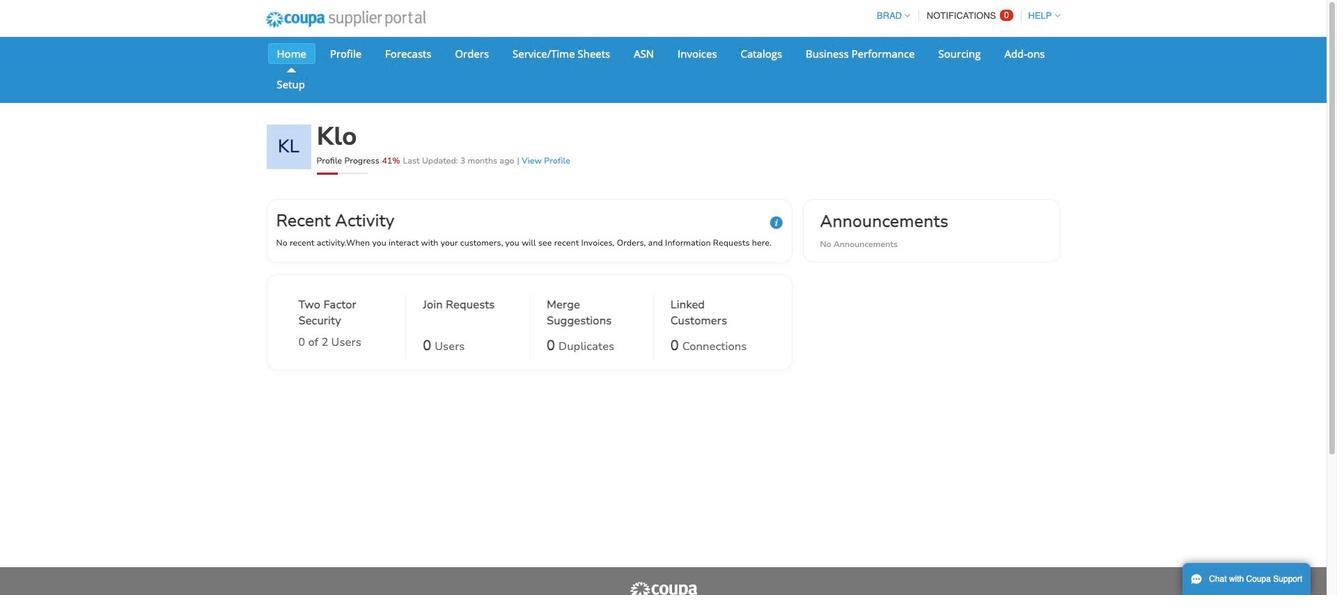Task type: locate. For each thing, give the bounding box(es) containing it.
1 vertical spatial coupa supplier portal image
[[629, 582, 698, 596]]

additional information image
[[770, 217, 783, 229]]

0 horizontal spatial coupa supplier portal image
[[256, 2, 436, 37]]

coupa supplier portal image
[[256, 2, 436, 37], [629, 582, 698, 596]]

kl image
[[267, 125, 311, 169]]

1 horizontal spatial coupa supplier portal image
[[629, 582, 698, 596]]

0 vertical spatial coupa supplier portal image
[[256, 2, 436, 37]]

navigation
[[871, 2, 1061, 29]]



Task type: vqa. For each thing, say whether or not it's contained in the screenshot.
"Areas Served"
no



